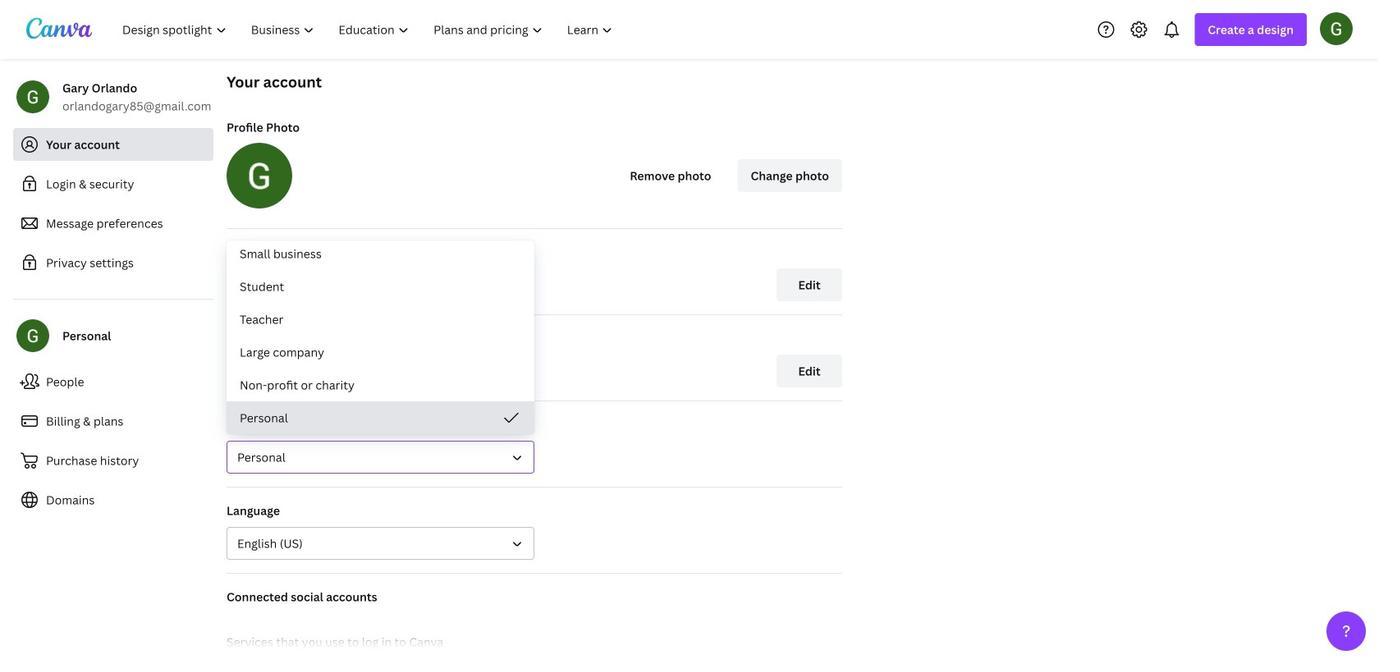 Task type: vqa. For each thing, say whether or not it's contained in the screenshot.
Design button at the left top
no



Task type: describe. For each thing, give the bounding box(es) containing it.
gary orlando image
[[1321, 12, 1353, 45]]

3 option from the top
[[227, 303, 535, 336]]



Task type: locate. For each thing, give the bounding box(es) containing it.
Language: English (US) button
[[227, 527, 535, 560]]

5 option from the top
[[227, 369, 535, 402]]

4 option from the top
[[227, 336, 535, 369]]

2 option from the top
[[227, 270, 535, 303]]

option
[[227, 237, 535, 270], [227, 270, 535, 303], [227, 303, 535, 336], [227, 336, 535, 369], [227, 369, 535, 402], [227, 402, 535, 434]]

1 option from the top
[[227, 237, 535, 270]]

list box
[[227, 237, 535, 434]]

None button
[[227, 441, 535, 474]]

top level navigation element
[[112, 13, 627, 46]]

6 option from the top
[[227, 402, 535, 434]]



